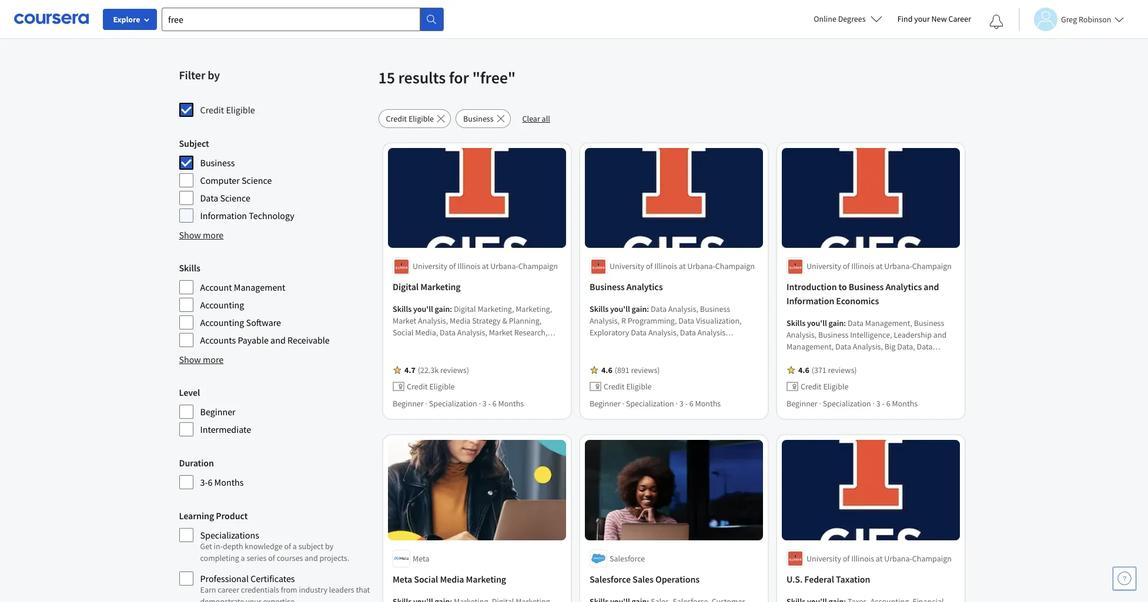 Task type: vqa. For each thing, say whether or not it's contained in the screenshot.
Federal University
yes



Task type: locate. For each thing, give the bounding box(es) containing it.
industry
[[299, 585, 328, 596]]

science for data science
[[220, 192, 250, 204]]

computer science
[[200, 175, 272, 186]]

salesforce left sales
[[590, 574, 631, 586]]

1 vertical spatial marketing
[[466, 574, 506, 586]]

show notifications image
[[990, 15, 1004, 29]]

university up business analytics
[[610, 261, 644, 272]]

courses
[[277, 553, 303, 564]]

university for to
[[807, 261, 841, 272]]

2 beginner · specialization · 3 - 6 months from the left
[[590, 399, 721, 410]]

2 4.6 from the left
[[798, 366, 809, 376]]

skills you'll gain : down introduction
[[787, 318, 848, 329]]

0 vertical spatial science
[[242, 175, 272, 186]]

reviews) down strategy,
[[828, 366, 857, 376]]

0 horizontal spatial beginner · specialization · 3 - 6 months
[[393, 399, 524, 410]]

15 results for "free"
[[378, 67, 516, 88]]

beginner · specialization · 3 - 6 months down 4.6 (371 reviews)
[[787, 399, 918, 410]]

structures,
[[787, 354, 824, 364]]

1 horizontal spatial management,
[[865, 318, 913, 329]]

skills up account
[[179, 262, 200, 274]]

1 vertical spatial science
[[220, 192, 250, 204]]

specialization
[[429, 399, 477, 410], [626, 399, 674, 410], [823, 399, 871, 410]]

2 accounting from the top
[[200, 317, 244, 329]]

innovation
[[900, 354, 937, 364]]

1 vertical spatial by
[[325, 542, 334, 552]]

1 vertical spatial a
[[241, 553, 245, 564]]

subject group
[[179, 136, 371, 224]]

2 reviews) from the left
[[631, 366, 660, 376]]

None search field
[[162, 7, 444, 31]]

at
[[482, 261, 489, 272], [679, 261, 686, 272], [876, 261, 883, 272], [876, 554, 883, 565]]

1 horizontal spatial you'll
[[610, 304, 630, 315]]

beginner for introduction to business analytics and information economics
[[787, 399, 818, 410]]

2 show more button from the top
[[179, 353, 224, 367]]

illinois up introduction to business analytics and information economics
[[851, 261, 874, 272]]

show more down data science
[[179, 229, 224, 241]]

1 3 from the left
[[482, 399, 487, 410]]

0 horizontal spatial you'll
[[413, 304, 433, 315]]

gain for analytics
[[632, 304, 647, 315]]

1 · from the left
[[425, 399, 427, 410]]

marketing right media
[[466, 574, 506, 586]]

3 beginner · specialization · 3 - 6 months from the left
[[787, 399, 918, 410]]

4.6 (371 reviews)
[[798, 366, 857, 376]]

show more button
[[179, 228, 224, 242], [179, 353, 224, 367]]

information down data science
[[200, 210, 247, 222]]

beginner for digital marketing
[[393, 399, 424, 410]]

2 - from the left
[[685, 399, 688, 410]]

meta
[[413, 554, 429, 565], [393, 574, 412, 586]]

urbana- up "introduction to business analytics and information economics" link
[[884, 261, 912, 272]]

credit down 15
[[386, 114, 407, 124]]

1 accounting from the top
[[200, 299, 244, 311]]

6 for digital marketing
[[492, 399, 497, 410]]

0 vertical spatial by
[[208, 68, 220, 82]]

0 horizontal spatial specialization
[[429, 399, 477, 410]]

coursera image
[[14, 10, 89, 28]]

1 vertical spatial salesforce
[[590, 574, 631, 586]]

skills you'll gain :
[[393, 304, 454, 315], [590, 304, 651, 315], [787, 318, 848, 329]]

business
[[464, 114, 494, 124], [200, 157, 235, 169], [590, 281, 625, 293], [849, 281, 884, 293], [914, 318, 945, 329], [818, 330, 849, 341]]

specialization down 4.6 (371 reviews)
[[823, 399, 871, 410]]

1 - from the left
[[488, 399, 491, 410]]

(891
[[615, 366, 630, 376]]

analytics inside introduction to business analytics and information economics
[[886, 281, 922, 293]]

filter
[[179, 68, 205, 82]]

0 horizontal spatial -
[[488, 399, 491, 410]]

a left series
[[241, 553, 245, 564]]

show more button down data science
[[179, 228, 224, 242]]

0 horizontal spatial meta
[[393, 574, 412, 586]]

beginner · specialization · 3 - 6 months for to
[[787, 399, 918, 410]]

credit for digital marketing
[[407, 382, 428, 393]]

online
[[814, 14, 837, 24]]

intelligence,
[[850, 330, 892, 341]]

0 horizontal spatial marketing
[[420, 281, 461, 293]]

1 horizontal spatial skills you'll gain :
[[590, 304, 651, 315]]

0 vertical spatial meta
[[413, 554, 429, 565]]

1 horizontal spatial beginner · specialization · 3 - 6 months
[[590, 399, 721, 410]]

0 horizontal spatial skills you'll gain :
[[393, 304, 454, 315]]

2 horizontal spatial you'll
[[807, 318, 827, 329]]

and
[[924, 281, 939, 293], [934, 330, 947, 341], [271, 335, 286, 346], [305, 553, 318, 564]]

of up business analytics
[[646, 261, 653, 272]]

specialization down "4.7 (22.3k reviews)"
[[429, 399, 477, 410]]

credit eligible down (22.3k
[[407, 382, 455, 393]]

specialization for marketing
[[429, 399, 477, 410]]

accounting
[[200, 299, 244, 311], [200, 317, 244, 329]]

of for introduction
[[843, 261, 850, 272]]

university of illinois at urbana-champaign for federal
[[807, 554, 952, 565]]

0 horizontal spatial gain
[[435, 304, 450, 315]]

2 · from the left
[[479, 399, 481, 410]]

months for business analytics
[[695, 399, 721, 410]]

beginner down (371
[[787, 399, 818, 410]]

1 horizontal spatial marketing
[[466, 574, 506, 586]]

your
[[915, 14, 930, 24], [246, 597, 261, 603]]

1 show from the top
[[179, 229, 201, 241]]

champaign for business analytics
[[715, 261, 755, 272]]

: for digital marketing
[[450, 304, 452, 315]]

urbana- for introduction to business analytics and information economics
[[884, 261, 912, 272]]

credit down (371
[[801, 382, 822, 393]]

2 horizontal spatial :
[[844, 318, 846, 329]]

explore
[[113, 14, 140, 25]]

get in-depth knowledge of a subject by completing a series of courses and projects.
[[200, 542, 349, 564]]

accounting for accounting
[[200, 299, 244, 311]]

1 horizontal spatial -
[[685, 399, 688, 410]]

2 analytics from the left
[[886, 281, 922, 293]]

specialization down 4.6 (891 reviews)
[[626, 399, 674, 410]]

2 horizontal spatial 3
[[877, 399, 881, 410]]

knowledge
[[245, 542, 283, 552]]

credit eligible down 4.6 (371 reviews)
[[801, 382, 849, 393]]

0 vertical spatial accounting
[[200, 299, 244, 311]]

2 specialization from the left
[[626, 399, 674, 410]]

illinois up digital marketing link
[[457, 261, 480, 272]]

and down software
[[271, 335, 286, 346]]

beginner · specialization · 3 - 6 months down 4.6 (891 reviews)
[[590, 399, 721, 410]]

2 horizontal spatial reviews)
[[828, 366, 857, 376]]

science up data science
[[242, 175, 272, 186]]

level
[[179, 387, 200, 399]]

illinois up business analytics link
[[654, 261, 677, 272]]

0 horizontal spatial :
[[450, 304, 452, 315]]

reviews) right (22.3k
[[440, 366, 469, 376]]

skills down business analytics
[[590, 304, 609, 315]]

salesforce for salesforce sales operations
[[590, 574, 631, 586]]

gain down digital marketing
[[435, 304, 450, 315]]

and inside data management, business analysis, business intelligence, leadership and management, data analysis, big data, data structures, strategy, accounting, innovation
[[934, 330, 947, 341]]

university of illinois at urbana-champaign for to
[[807, 261, 952, 272]]

at up u.s. federal taxation link
[[876, 554, 883, 565]]

1 vertical spatial more
[[203, 354, 224, 366]]

: down digital marketing
[[450, 304, 452, 315]]

0 horizontal spatial 4.6
[[601, 366, 612, 376]]

6 for introduction to business analytics and information economics
[[887, 399, 891, 410]]

university for federal
[[807, 554, 841, 565]]

0 vertical spatial salesforce
[[610, 554, 645, 565]]

beginner · specialization · 3 - 6 months down "4.7 (22.3k reviews)"
[[393, 399, 524, 410]]

and up leadership
[[924, 281, 939, 293]]

university up introduction
[[807, 261, 841, 272]]

3 specialization from the left
[[823, 399, 871, 410]]

4.6
[[601, 366, 612, 376], [798, 366, 809, 376]]

university of illinois at urbana-champaign
[[413, 261, 558, 272], [610, 261, 755, 272], [807, 261, 952, 272], [807, 554, 952, 565]]

of down knowledge
[[268, 553, 275, 564]]

more down the accounts
[[203, 354, 224, 366]]

2 show more from the top
[[179, 354, 224, 366]]

u.s. federal taxation link
[[787, 573, 955, 587]]

show down data science
[[179, 229, 201, 241]]

more
[[203, 229, 224, 241], [203, 354, 224, 366]]

of up digital marketing link
[[449, 261, 456, 272]]

1 vertical spatial analysis,
[[853, 342, 883, 353]]

1 horizontal spatial specialization
[[626, 399, 674, 410]]

information
[[200, 210, 247, 222], [787, 296, 834, 307]]

eligible
[[226, 104, 255, 116], [409, 114, 434, 124], [429, 382, 455, 393], [626, 382, 652, 393], [823, 382, 849, 393]]

you'll down digital marketing
[[413, 304, 433, 315]]

beginner up the intermediate
[[200, 406, 236, 418]]

professional
[[200, 573, 249, 585]]

1 horizontal spatial analytics
[[886, 281, 922, 293]]

of for business
[[646, 261, 653, 272]]

analysis, up structures,
[[787, 330, 817, 341]]

2 3 from the left
[[680, 399, 684, 410]]

0 vertical spatial show
[[179, 229, 201, 241]]

2 horizontal spatial -
[[882, 399, 885, 410]]

illinois for marketing
[[457, 261, 480, 272]]

0 horizontal spatial analysis,
[[787, 330, 817, 341]]

1 vertical spatial show
[[179, 354, 201, 366]]

1 specialization from the left
[[429, 399, 477, 410]]

-
[[488, 399, 491, 410], [685, 399, 688, 410], [882, 399, 885, 410]]

accounting down account
[[200, 299, 244, 311]]

meta up social
[[413, 554, 429, 565]]

credit eligible
[[200, 104, 255, 116], [386, 114, 434, 124], [407, 382, 455, 393], [604, 382, 652, 393], [801, 382, 849, 393]]

1 beginner · specialization · 3 - 6 months from the left
[[393, 399, 524, 410]]

you'll down introduction
[[807, 318, 827, 329]]

1 horizontal spatial information
[[787, 296, 834, 307]]

months for digital marketing
[[498, 399, 524, 410]]

15
[[378, 67, 395, 88]]

at up "introduction to business analytics and information economics" link
[[876, 261, 883, 272]]

3-
[[200, 477, 208, 489]]

1 vertical spatial meta
[[393, 574, 412, 586]]

0 vertical spatial your
[[915, 14, 930, 24]]

beginner · specialization · 3 - 6 months
[[393, 399, 524, 410], [590, 399, 721, 410], [787, 399, 918, 410]]

your right find
[[915, 14, 930, 24]]

2 show from the top
[[179, 354, 201, 366]]

1 show more from the top
[[179, 229, 224, 241]]

- for digital marketing
[[488, 399, 491, 410]]

3 reviews) from the left
[[828, 366, 857, 376]]

university up u.s. federal taxation in the bottom right of the page
[[807, 554, 841, 565]]

4.6 for introduction to business analytics and information economics
[[798, 366, 809, 376]]

a
[[293, 542, 297, 552], [241, 553, 245, 564]]

0 vertical spatial information
[[200, 210, 247, 222]]

gain down business analytics
[[632, 304, 647, 315]]

and down subject
[[305, 553, 318, 564]]

meta for meta
[[413, 554, 429, 565]]

digital
[[393, 281, 419, 293]]

1 4.6 from the left
[[601, 366, 612, 376]]

champaign for introduction to business analytics and information economics
[[912, 261, 952, 272]]

credit eligible down 4.6 (891 reviews)
[[604, 382, 652, 393]]

1 show more button from the top
[[179, 228, 224, 242]]

data inside subject group
[[200, 192, 218, 204]]

1 horizontal spatial gain
[[632, 304, 647, 315]]

(371
[[812, 366, 827, 376]]

6 inside duration group
[[208, 477, 213, 489]]

skills inside group
[[179, 262, 200, 274]]

credit eligible for introduction to business analytics and information economics
[[801, 382, 849, 393]]

salesforce up sales
[[610, 554, 645, 565]]

1 horizontal spatial 3
[[680, 399, 684, 410]]

beginner down the 4.7 at bottom
[[393, 399, 424, 410]]

3 3 from the left
[[877, 399, 881, 410]]

1 horizontal spatial reviews)
[[631, 366, 660, 376]]

at up digital marketing link
[[482, 261, 489, 272]]

leadership
[[894, 330, 932, 341]]

credit eligible inside button
[[386, 114, 434, 124]]

beginner
[[393, 399, 424, 410], [590, 399, 621, 410], [787, 399, 818, 410], [200, 406, 236, 418]]

credit for business analytics
[[604, 382, 625, 393]]

illinois for analytics
[[654, 261, 677, 272]]

of up taxation
[[843, 554, 850, 565]]

meta left social
[[393, 574, 412, 586]]

3 - from the left
[[882, 399, 885, 410]]

sales
[[633, 574, 654, 586]]

accounting software
[[200, 317, 281, 329]]

analysis, down intelligence,
[[853, 342, 883, 353]]

help center image
[[1118, 572, 1132, 586]]

business analytics
[[590, 281, 663, 293]]

1 horizontal spatial by
[[325, 542, 334, 552]]

credit eligible down "results"
[[386, 114, 434, 124]]

champaign for u.s. federal taxation
[[912, 554, 952, 565]]

show up level
[[179, 354, 201, 366]]

3 · from the left
[[622, 399, 624, 410]]

data down computer
[[200, 192, 218, 204]]

1 more from the top
[[203, 229, 224, 241]]

university of illinois at urbana-champaign for analytics
[[610, 261, 755, 272]]

credit down (891
[[604, 382, 625, 393]]

reviews) right (891
[[631, 366, 660, 376]]

at up business analytics link
[[679, 261, 686, 272]]

show more button down the accounts
[[179, 353, 224, 367]]

1 horizontal spatial meta
[[413, 554, 429, 565]]

: for business analytics
[[647, 304, 649, 315]]

skills you'll gain : for business
[[590, 304, 651, 315]]

university of illinois at urbana-champaign up business analytics link
[[610, 261, 755, 272]]

1 horizontal spatial your
[[915, 14, 930, 24]]

gain
[[435, 304, 450, 315], [632, 304, 647, 315], [829, 318, 844, 329]]

management, up intelligence,
[[865, 318, 913, 329]]

by up projects.
[[325, 542, 334, 552]]

for
[[449, 67, 469, 88]]

0 vertical spatial show more button
[[179, 228, 224, 242]]

1 horizontal spatial 4.6
[[798, 366, 809, 376]]

2 horizontal spatial beginner · specialization · 3 - 6 months
[[787, 399, 918, 410]]

management, up structures,
[[787, 342, 834, 353]]

marketing right digital
[[420, 281, 461, 293]]

reviews) for marketing
[[440, 366, 469, 376]]

beginner down (891
[[590, 399, 621, 410]]

u.s.
[[787, 574, 803, 586]]

0 vertical spatial marketing
[[420, 281, 461, 293]]

social
[[414, 574, 438, 586]]

4.6 for business analytics
[[601, 366, 612, 376]]

skills up structures,
[[787, 318, 806, 329]]

skills you'll gain : down digital marketing
[[393, 304, 454, 315]]

skills
[[179, 262, 200, 274], [393, 304, 412, 315], [590, 304, 609, 315], [787, 318, 806, 329]]

subject
[[299, 542, 324, 552]]

by right filter
[[208, 68, 220, 82]]

information down introduction
[[787, 296, 834, 307]]

4.7 (22.3k reviews)
[[404, 366, 469, 376]]

business button
[[456, 109, 511, 128]]

- for business analytics
[[685, 399, 688, 410]]

1 vertical spatial management,
[[787, 342, 834, 353]]

1 vertical spatial show more
[[179, 354, 224, 366]]

: down economics
[[844, 318, 846, 329]]

0 vertical spatial more
[[203, 229, 224, 241]]

university of illinois at urbana-champaign up digital marketing link
[[413, 261, 558, 272]]

1 vertical spatial show more button
[[179, 353, 224, 367]]

1 vertical spatial accounting
[[200, 317, 244, 329]]

more for accounts payable and receivable
[[203, 354, 224, 366]]

1 reviews) from the left
[[440, 366, 469, 376]]

earn
[[200, 585, 216, 596]]

0 horizontal spatial information
[[200, 210, 247, 222]]

4.6 (891 reviews)
[[601, 366, 660, 376]]

reviews) for analytics
[[631, 366, 660, 376]]

at for federal
[[876, 554, 883, 565]]

1 vertical spatial information
[[787, 296, 834, 307]]

reviews)
[[440, 366, 469, 376], [631, 366, 660, 376], [828, 366, 857, 376]]

1 analytics from the left
[[627, 281, 663, 293]]

university of illinois at urbana-champaign up "introduction to business analytics and information economics" link
[[807, 261, 952, 272]]

salesforce inside salesforce sales operations link
[[590, 574, 631, 586]]

4.6 down structures,
[[798, 366, 809, 376]]

illinois
[[457, 261, 480, 272], [654, 261, 677, 272], [851, 261, 874, 272], [851, 554, 874, 565]]

eligible for business analytics
[[626, 382, 652, 393]]

2 horizontal spatial gain
[[829, 318, 844, 329]]

you'll down business analytics
[[610, 304, 630, 315]]

analytics
[[627, 281, 663, 293], [886, 281, 922, 293]]

show more button for accounts
[[179, 353, 224, 367]]

data up innovation at the bottom right
[[917, 342, 933, 353]]

0 horizontal spatial 3
[[482, 399, 487, 410]]

illinois up u.s. federal taxation link
[[851, 554, 874, 565]]

a up courses
[[293, 542, 297, 552]]

2 more from the top
[[203, 354, 224, 366]]

find
[[898, 14, 913, 24]]

you'll for business
[[610, 304, 630, 315]]

science down computer science
[[220, 192, 250, 204]]

0 vertical spatial show more
[[179, 229, 224, 241]]

urbana- up digital marketing link
[[490, 261, 518, 272]]

meta for meta social media marketing
[[393, 574, 412, 586]]

of for u.s.
[[843, 554, 850, 565]]

data
[[200, 192, 218, 204], [848, 318, 864, 329], [836, 342, 851, 353], [917, 342, 933, 353]]

skills you'll gain : down business analytics
[[590, 304, 651, 315]]

account management
[[200, 282, 286, 293]]

eligible for introduction to business analytics and information economics
[[823, 382, 849, 393]]

of up to
[[843, 261, 850, 272]]

0 horizontal spatial analytics
[[627, 281, 663, 293]]

university of illinois at urbana-champaign up u.s. federal taxation link
[[807, 554, 952, 565]]

0 horizontal spatial by
[[208, 68, 220, 82]]

accounting up the accounts
[[200, 317, 244, 329]]

0 vertical spatial analysis,
[[787, 330, 817, 341]]

subject
[[179, 138, 209, 149]]

2 horizontal spatial specialization
[[823, 399, 871, 410]]

urbana-
[[490, 261, 518, 272], [687, 261, 715, 272], [884, 261, 912, 272], [884, 554, 912, 565]]

1 vertical spatial your
[[246, 597, 261, 603]]

0 horizontal spatial management,
[[787, 342, 834, 353]]

: down business analytics
[[647, 304, 649, 315]]

credit eligible for digital marketing
[[407, 382, 455, 393]]

science for computer science
[[242, 175, 272, 186]]

4.6 left (891
[[601, 366, 612, 376]]

urbana- up business analytics link
[[687, 261, 715, 272]]

duration
[[179, 458, 214, 469]]

credit inside credit eligible button
[[386, 114, 407, 124]]

6
[[492, 399, 497, 410], [689, 399, 694, 410], [887, 399, 891, 410], [208, 477, 213, 489]]

credit down the 4.7 at bottom
[[407, 382, 428, 393]]

gain down economics
[[829, 318, 844, 329]]

0 horizontal spatial reviews)
[[440, 366, 469, 376]]

salesforce
[[610, 554, 645, 565], [590, 574, 631, 586]]

more down data science
[[203, 229, 224, 241]]

at for marketing
[[482, 261, 489, 272]]

1 horizontal spatial a
[[293, 542, 297, 552]]

1 horizontal spatial :
[[647, 304, 649, 315]]

illinois for federal
[[851, 554, 874, 565]]

1 horizontal spatial analysis,
[[853, 342, 883, 353]]

5 · from the left
[[819, 399, 821, 410]]

0 horizontal spatial your
[[246, 597, 261, 603]]

urbana- up u.s. federal taxation link
[[884, 554, 912, 565]]



Task type: describe. For each thing, give the bounding box(es) containing it.
earn career credentials from industry leaders that demonstrate your expertise.
[[200, 585, 370, 603]]

university for analytics
[[610, 261, 644, 272]]

introduction
[[787, 281, 837, 293]]

urbana- for business analytics
[[687, 261, 715, 272]]

completing
[[200, 553, 239, 564]]

u.s. federal taxation
[[787, 574, 870, 586]]

eligible inside credit eligible button
[[409, 114, 434, 124]]

account
[[200, 282, 232, 293]]

credit eligible button
[[378, 109, 451, 128]]

receivable
[[288, 335, 330, 346]]

0 vertical spatial a
[[293, 542, 297, 552]]

filter by
[[179, 68, 220, 82]]

skills down digital
[[393, 304, 412, 315]]

taxation
[[836, 574, 870, 586]]

university of illinois at urbana-champaign for marketing
[[413, 261, 558, 272]]

operations
[[655, 574, 700, 586]]

computer
[[200, 175, 240, 186]]

browse link
[[171, 1, 201, 15]]

show for accounts
[[179, 354, 201, 366]]

3 for introduction to business analytics and information economics
[[877, 399, 881, 410]]

all
[[542, 114, 550, 124]]

clear all
[[523, 114, 550, 124]]

3 for business analytics
[[680, 399, 684, 410]]

business inside introduction to business analytics and information economics
[[849, 281, 884, 293]]

free
[[229, 2, 246, 14]]

digital marketing link
[[393, 280, 561, 294]]

depth
[[223, 542, 243, 552]]

eligible for digital marketing
[[429, 382, 455, 393]]

robinson
[[1079, 14, 1112, 24]]

credit eligible down filter by
[[200, 104, 255, 116]]

2 horizontal spatial skills you'll gain :
[[787, 318, 848, 329]]

series
[[247, 553, 267, 564]]

economics
[[836, 296, 879, 307]]

3-6 months
[[200, 477, 244, 489]]

online degrees
[[814, 14, 866, 24]]

get
[[200, 542, 212, 552]]

salesforce for salesforce
[[610, 554, 645, 565]]

illinois for to
[[851, 261, 874, 272]]

reviews) for to
[[828, 366, 857, 376]]

(22.3k
[[418, 366, 439, 376]]

federal
[[805, 574, 834, 586]]

and inside get in-depth knowledge of a subject by completing a series of courses and projects.
[[305, 553, 318, 564]]

business inside business analytics link
[[590, 281, 625, 293]]

analytics inside business analytics link
[[627, 281, 663, 293]]

specialization for analytics
[[626, 399, 674, 410]]

skills you'll gain : for digital
[[393, 304, 454, 315]]

months for introduction to business analytics and information economics
[[892, 399, 918, 410]]

learning
[[179, 511, 214, 522]]

accounting for accounting software
[[200, 317, 244, 329]]

university for marketing
[[413, 261, 447, 272]]

salesforce sales operations link
[[590, 573, 758, 587]]

salesforce sales operations
[[590, 574, 700, 586]]

beginner for business analytics
[[590, 399, 621, 410]]

"free"
[[473, 67, 516, 88]]

skills group
[[179, 261, 371, 348]]

6 for business analytics
[[689, 399, 694, 410]]

media
[[440, 574, 464, 586]]

meta social media marketing
[[393, 574, 506, 586]]

clear
[[523, 114, 540, 124]]

of for digital
[[449, 261, 456, 272]]

find your new career link
[[892, 12, 978, 26]]

certificates
[[251, 573, 295, 585]]

credit for introduction to business analytics and information economics
[[801, 382, 822, 393]]

greg robinson button
[[1019, 7, 1125, 31]]

you'll for digital
[[413, 304, 433, 315]]

6 · from the left
[[873, 399, 875, 410]]

at for to
[[876, 261, 883, 272]]

4.7
[[404, 366, 415, 376]]

business analytics link
[[590, 280, 758, 294]]

more for information technology
[[203, 229, 224, 241]]

gain for marketing
[[435, 304, 450, 315]]

of up courses
[[284, 542, 291, 552]]

credentials
[[241, 585, 279, 596]]

payable
[[238, 335, 269, 346]]

0 vertical spatial management,
[[865, 318, 913, 329]]

credit down filter by
[[200, 104, 224, 116]]

specializations
[[200, 530, 259, 542]]

big
[[885, 342, 896, 353]]

online degrees button
[[805, 6, 892, 32]]

your inside earn career credentials from industry leaders that demonstrate your expertise.
[[246, 597, 261, 603]]

management
[[234, 282, 286, 293]]

intermediate
[[200, 424, 251, 436]]

meta social media marketing link
[[393, 573, 561, 587]]

information inside introduction to business analytics and information economics
[[787, 296, 834, 307]]

software
[[246, 317, 281, 329]]

clear all button
[[516, 109, 557, 128]]

show more for accounts payable and receivable
[[179, 354, 224, 366]]

beginner · specialization · 3 - 6 months for analytics
[[590, 399, 721, 410]]

results
[[398, 67, 446, 88]]

greg
[[1062, 14, 1078, 24]]

in-
[[214, 542, 223, 552]]

introduction to business analytics and information economics
[[787, 281, 939, 307]]

4 · from the left
[[676, 399, 678, 410]]

that
[[356, 585, 370, 596]]

demonstrate
[[200, 597, 244, 603]]

business inside business button
[[464, 114, 494, 124]]

explore button
[[103, 9, 157, 30]]

specialization for to
[[823, 399, 871, 410]]

What do you want to learn? text field
[[162, 7, 421, 31]]

urbana- for u.s. federal taxation
[[884, 554, 912, 565]]

show more for information technology
[[179, 229, 224, 241]]

information technology
[[200, 210, 294, 222]]

from
[[281, 585, 297, 596]]

projects.
[[320, 553, 349, 564]]

and inside skills group
[[271, 335, 286, 346]]

accounts payable and receivable
[[200, 335, 330, 346]]

introduction to business analytics and information economics link
[[787, 280, 955, 308]]

information inside subject group
[[200, 210, 247, 222]]

career
[[218, 585, 239, 596]]

data,
[[897, 342, 915, 353]]

leaders
[[329, 585, 354, 596]]

learning product group
[[179, 509, 371, 603]]

data science
[[200, 192, 250, 204]]

product
[[216, 511, 248, 522]]

months inside duration group
[[214, 477, 244, 489]]

beginner · specialization · 3 - 6 months for marketing
[[393, 399, 524, 410]]

urbana- for digital marketing
[[490, 261, 518, 272]]

strategy,
[[826, 354, 856, 364]]

show more button for information
[[179, 228, 224, 242]]

at for analytics
[[679, 261, 686, 272]]

0 horizontal spatial a
[[241, 553, 245, 564]]

to
[[839, 281, 847, 293]]

digital marketing
[[393, 281, 461, 293]]

greg robinson
[[1062, 14, 1112, 24]]

beginner inside level group
[[200, 406, 236, 418]]

expertise.
[[263, 597, 297, 603]]

show for information
[[179, 229, 201, 241]]

browse
[[171, 2, 201, 14]]

level group
[[179, 386, 371, 438]]

data up intelligence,
[[848, 318, 864, 329]]

- for introduction to business analytics and information economics
[[882, 399, 885, 410]]

credit eligible for business analytics
[[604, 382, 652, 393]]

by inside get in-depth knowledge of a subject by completing a series of courses and projects.
[[325, 542, 334, 552]]

champaign for digital marketing
[[518, 261, 558, 272]]

duration group
[[179, 456, 371, 491]]

business inside subject group
[[200, 157, 235, 169]]

3 for digital marketing
[[482, 399, 487, 410]]

data management, business analysis, business intelligence, leadership and management, data analysis, big data, data structures, strategy, accounting, innovation
[[787, 318, 947, 364]]

data up strategy,
[[836, 342, 851, 353]]

find your new career
[[898, 14, 972, 24]]

learning product
[[179, 511, 248, 522]]

and inside introduction to business analytics and information economics
[[924, 281, 939, 293]]



